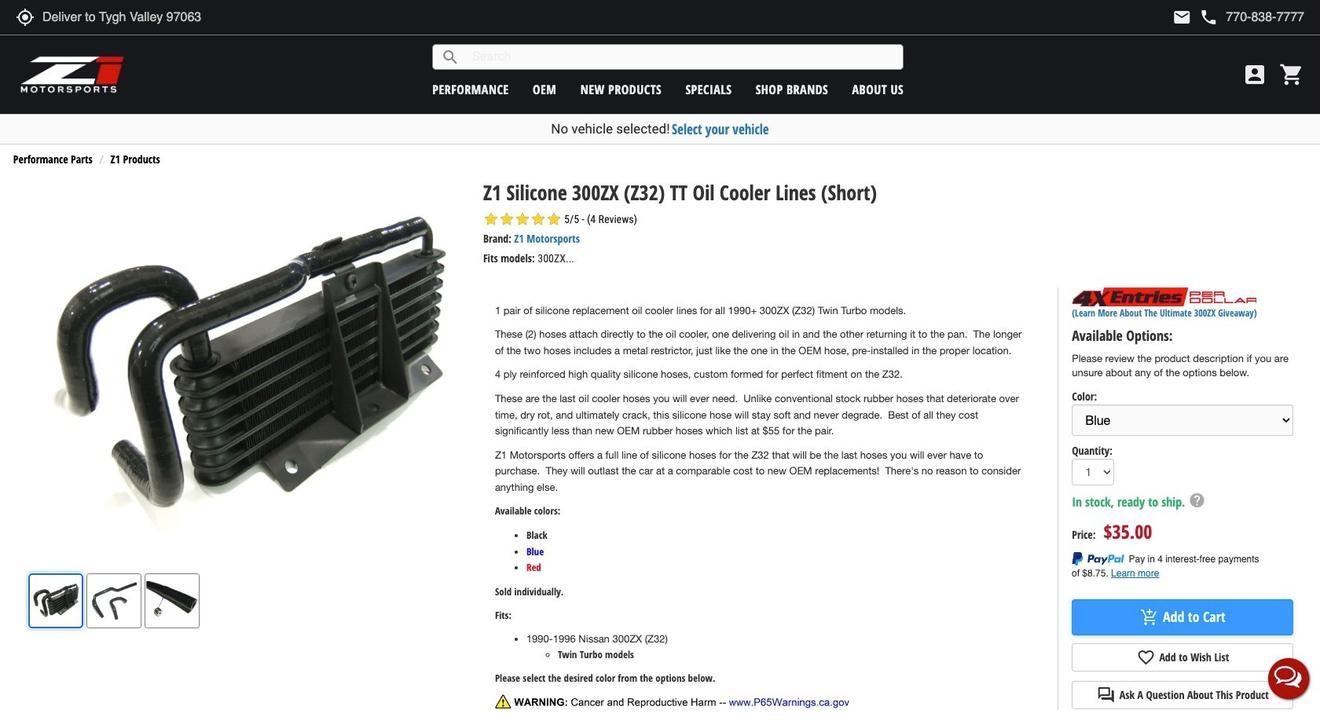 Task type: vqa. For each thing, say whether or not it's contained in the screenshot.
Z1 Motorsports Logo
yes



Task type: locate. For each thing, give the bounding box(es) containing it.
z1 motorsports logo image
[[20, 55, 125, 94]]

Search search field
[[460, 45, 904, 69]]



